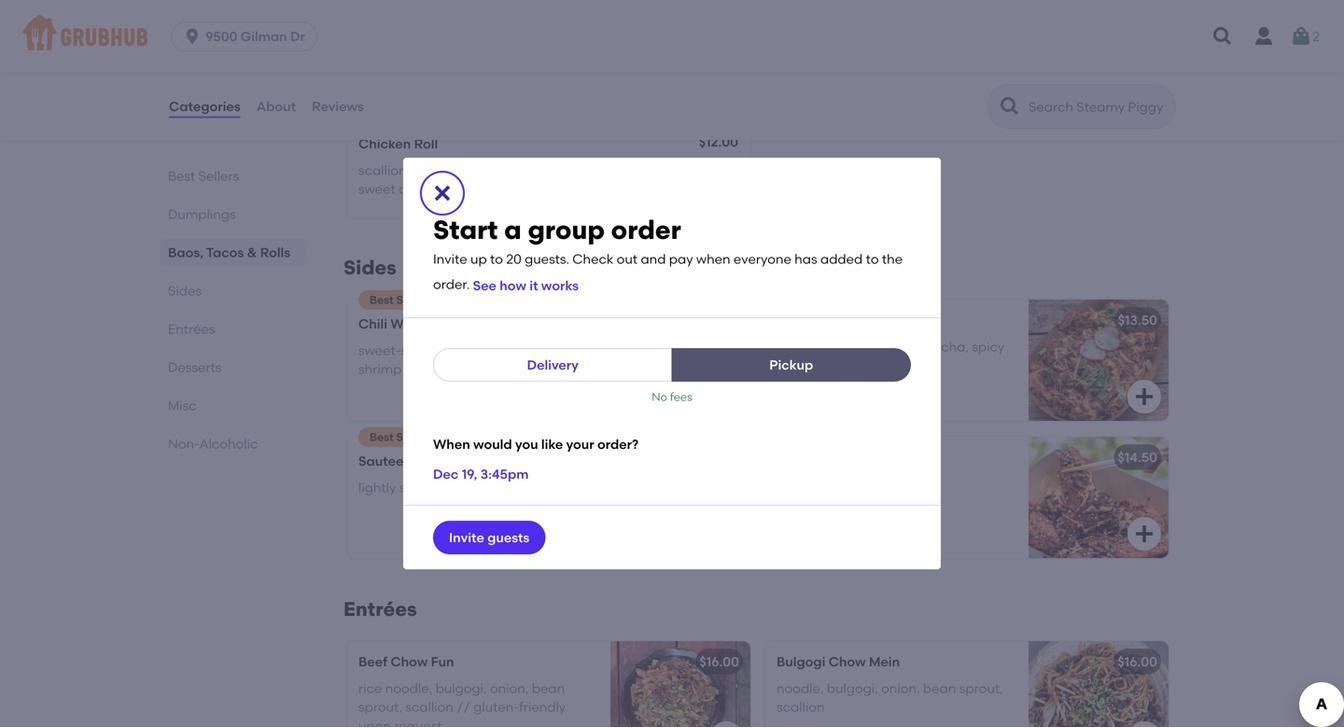 Task type: locate. For each thing, give the bounding box(es) containing it.
best for sauteed bok choy
[[370, 430, 394, 444]]

bulgogi left mein
[[777, 654, 825, 670]]

no
[[652, 390, 667, 404]]

sweet
[[358, 181, 396, 197]]

invite inside start a group order invite up to 20 guests. check out and pay when everyone has added to the order.
[[433, 251, 467, 267]]

sides down baos,
[[168, 283, 202, 299]]

0 vertical spatial $14.50
[[700, 312, 739, 328]]

0 vertical spatial best seller
[[370, 293, 427, 307]]

1 bean from the left
[[532, 680, 565, 696]]

it
[[529, 278, 538, 293]]

bulgogi, inside bulgogi, kimchi, slaw, sriracha, spicy mayo, cilantro
[[777, 339, 828, 354]]

1 best seller from the top
[[370, 293, 427, 307]]

seller up wontons
[[396, 293, 427, 307]]

delivery button
[[433, 348, 672, 382]]

1 horizontal spatial $16.00
[[1118, 654, 1157, 670]]

chow left mein
[[829, 654, 866, 670]]

spicy inside scallion pancake, popcorn chicken, cabbage, sweet chili, spicy mayo
[[430, 181, 463, 197]]

svg image for $14.50
[[1133, 523, 1155, 545]]

non-alcoholic
[[168, 436, 258, 452]]

1 horizontal spatial onion,
[[558, 52, 596, 68]]

cabbage,
[[599, 52, 661, 68], [585, 162, 647, 178]]

fees
[[670, 390, 692, 404]]

1 vertical spatial &
[[542, 342, 551, 358]]

1 pancake, from the top
[[410, 52, 469, 68]]

svg image inside '2' button
[[1290, 25, 1312, 48]]

pay
[[669, 251, 693, 267]]

chow left fun on the bottom
[[391, 654, 428, 670]]

1 vertical spatial invite
[[449, 530, 484, 545]]

invite inside button
[[449, 530, 484, 545]]

scallion pancake, popcorn chicken, cabbage, sweet chili, spicy mayo
[[358, 162, 647, 197]]

bean
[[532, 680, 565, 696], [923, 680, 956, 696]]

sprout, inside rice noodle, bulgogi, onion, bean sprout, scallion // gluten-friendly upon request
[[358, 699, 402, 715]]

shrimp
[[358, 361, 402, 377]]

1 vertical spatial sides
[[168, 283, 202, 299]]

spicy right chili,
[[430, 181, 463, 197]]

2 horizontal spatial onion,
[[881, 680, 920, 696]]

2 pancake, from the top
[[410, 162, 469, 178]]

2
[[1312, 28, 1320, 44]]

cabbage, right chicken,
[[585, 162, 647, 178]]

guests.
[[525, 251, 569, 267]]

pancake, inside scallion pancake, popcorn chicken, cabbage, sweet chili, spicy mayo
[[410, 162, 469, 178]]

spicy
[[430, 181, 463, 197], [972, 339, 1004, 354], [401, 342, 434, 358]]

beef chow fun image
[[610, 641, 750, 727]]

see how it works
[[473, 278, 579, 293]]

0 vertical spatial &
[[247, 245, 257, 260]]

spicy inside bulgogi, kimchi, slaw, sriracha, spicy mayo, cilantro
[[972, 339, 1004, 354]]

0 horizontal spatial $16.00
[[699, 654, 739, 670]]

0 vertical spatial sprout,
[[959, 680, 1003, 696]]

0 vertical spatial pancake,
[[410, 52, 469, 68]]

1 vertical spatial best
[[370, 293, 394, 307]]

0 vertical spatial bulgogi
[[777, 312, 825, 328]]

dec 19, 3:45pm
[[433, 466, 529, 482]]

1 vertical spatial cabbage,
[[585, 162, 647, 178]]

scallion up cheese
[[358, 52, 406, 68]]

cabbage, inside scallion pancake, bulgogi beef, onion, cabbage, cheese
[[599, 52, 661, 68]]

chow
[[391, 654, 428, 670], [829, 654, 866, 670]]

bulgogi left fries
[[777, 312, 825, 328]]

1 horizontal spatial $14.50
[[1118, 449, 1157, 465]]

pancake,
[[410, 52, 469, 68], [410, 162, 469, 178]]

2 chow from the left
[[829, 654, 866, 670]]

0 horizontal spatial to
[[490, 251, 503, 267]]

entrées up desserts
[[168, 321, 215, 337]]

sauteed bok choy image
[[610, 437, 750, 558]]

$12.00
[[699, 134, 738, 150]]

1 horizontal spatial bean
[[923, 680, 956, 696]]

bulgogi, up //
[[435, 680, 487, 696]]

cabbage, inside scallion pancake, popcorn chicken, cabbage, sweet chili, spicy mayo
[[585, 162, 647, 178]]

2 bean from the left
[[923, 680, 956, 696]]

scallion inside rice noodle, bulgogi, onion, bean sprout, scallion // gluten-friendly upon request
[[405, 699, 453, 715]]

1 noodle, from the left
[[385, 680, 432, 696]]

pancake, down the roll
[[410, 162, 469, 178]]

0 horizontal spatial chow
[[391, 654, 428, 670]]

best for chili wontons
[[370, 293, 394, 307]]

categories
[[169, 98, 240, 114]]

pancake, left bulgogi
[[410, 52, 469, 68]]

0 horizontal spatial &
[[247, 245, 257, 260]]

upon
[[358, 718, 391, 727]]

&
[[247, 245, 257, 260], [542, 342, 551, 358]]

onion, down mein
[[881, 680, 920, 696]]

scallion up request
[[405, 699, 453, 715]]

0 horizontal spatial sides
[[168, 283, 202, 299]]

cabbage, right beef,
[[599, 52, 661, 68]]

scallion inside scallion pancake, bulgogi beef, onion, cabbage, cheese
[[358, 52, 406, 68]]

best seller
[[370, 293, 427, 307], [370, 430, 427, 444]]

chili,
[[399, 181, 427, 197]]

1 seller from the top
[[396, 293, 427, 307]]

1 horizontal spatial &
[[542, 342, 551, 358]]

invite up order.
[[433, 251, 467, 267]]

//
[[457, 699, 470, 715]]

0 vertical spatial sides
[[343, 256, 396, 280]]

0 horizontal spatial bean
[[532, 680, 565, 696]]

request
[[394, 718, 442, 727]]

garlic
[[484, 480, 520, 495]]

up
[[470, 251, 487, 267]]

best seller up sauteed
[[370, 430, 427, 444]]

entrées up beef
[[343, 597, 417, 621]]

noodle, down bulgogi chow mein
[[777, 680, 824, 696]]

you
[[515, 436, 538, 452]]

1 vertical spatial sprout,
[[358, 699, 402, 715]]

chicken,
[[529, 162, 582, 178]]

non-
[[168, 436, 199, 452]]

1 vertical spatial bulgogi
[[777, 654, 825, 670]]

2 $16.00 from the left
[[1118, 654, 1157, 670]]

onion,
[[558, 52, 596, 68], [490, 680, 529, 696], [881, 680, 920, 696]]

1 horizontal spatial chow
[[829, 654, 866, 670]]

sautéed
[[399, 480, 451, 495]]

onion, right beef,
[[558, 52, 596, 68]]

spicy up wontons
[[401, 342, 434, 358]]

best
[[168, 168, 195, 184], [370, 293, 394, 307], [370, 430, 394, 444]]

invite
[[433, 251, 467, 267], [449, 530, 484, 545]]

bulgogi chow mein
[[777, 654, 900, 670]]

entrées
[[168, 321, 215, 337], [343, 597, 417, 621]]

best up sauteed
[[370, 430, 394, 444]]

best up the chili
[[370, 293, 394, 307]]

svg image
[[1211, 25, 1234, 48], [1290, 25, 1312, 48], [183, 27, 202, 46], [715, 72, 737, 94], [1133, 72, 1155, 94], [715, 385, 737, 408]]

2 noodle, from the left
[[777, 680, 824, 696]]

2 bulgogi from the top
[[777, 654, 825, 670]]

sprout,
[[959, 680, 1003, 696], [358, 699, 402, 715]]

1 vertical spatial $14.50
[[1118, 449, 1157, 465]]

1 horizontal spatial sprout,
[[959, 680, 1003, 696]]

1 $16.00 from the left
[[699, 654, 739, 670]]

guests
[[487, 530, 529, 545]]

works
[[541, 278, 579, 293]]

1 horizontal spatial sides
[[343, 256, 396, 280]]

& inside sweet-spicy chili sauce, pork & shrimp wontons
[[542, 342, 551, 358]]

roll
[[414, 136, 438, 152]]

invite guests
[[449, 530, 529, 545]]

start
[[433, 214, 498, 245]]

how
[[500, 278, 526, 293]]

sides
[[343, 256, 396, 280], [168, 283, 202, 299]]

1 vertical spatial best seller
[[370, 430, 427, 444]]

sauteed bok choy
[[358, 453, 476, 469]]

svg image
[[431, 182, 454, 204], [1133, 385, 1155, 408], [1133, 523, 1155, 545]]

chili
[[358, 316, 387, 332]]

2 vertical spatial svg image
[[1133, 523, 1155, 545]]

0 horizontal spatial sprout,
[[358, 699, 402, 715]]

bulgogi for bulgogi fries
[[777, 312, 825, 328]]

1 bulgogi from the top
[[777, 312, 825, 328]]

invite left "guests"
[[449, 530, 484, 545]]

when
[[696, 251, 730, 267]]

1 horizontal spatial to
[[866, 251, 879, 267]]

0 vertical spatial invite
[[433, 251, 467, 267]]

2 best seller from the top
[[370, 430, 427, 444]]

3:45pm
[[480, 466, 529, 482]]

9500 gilman dr
[[205, 28, 305, 44]]

seller up sauteed bok choy
[[396, 430, 427, 444]]

0 horizontal spatial noodle,
[[385, 680, 432, 696]]

scallion up the sweet
[[358, 162, 406, 178]]

noodle, down beef chow fun
[[385, 680, 432, 696]]

dec
[[433, 466, 459, 482]]

0 horizontal spatial onion,
[[490, 680, 529, 696]]

2 vertical spatial best
[[370, 430, 394, 444]]

sides up the chili
[[343, 256, 396, 280]]

0 vertical spatial entrées
[[168, 321, 215, 337]]

bulgogi, inside rice noodle, bulgogi, onion, bean sprout, scallion // gluten-friendly upon request
[[435, 680, 487, 696]]

to left the
[[866, 251, 879, 267]]

scallion inside scallion pancake, popcorn chicken, cabbage, sweet chili, spicy mayo
[[358, 162, 406, 178]]

onion, up gluten-
[[490, 680, 529, 696]]

sriracha,
[[914, 339, 969, 354]]

1 vertical spatial pancake,
[[410, 162, 469, 178]]

1 vertical spatial seller
[[396, 430, 427, 444]]

reviews button
[[311, 73, 365, 140]]

1 horizontal spatial noodle,
[[777, 680, 824, 696]]

pickup
[[769, 357, 813, 373]]

2 button
[[1290, 20, 1320, 53]]

sweet-spicy chili sauce, pork & shrimp wontons
[[358, 342, 551, 377]]

noodle,
[[385, 680, 432, 696], [777, 680, 824, 696]]

1 vertical spatial svg image
[[1133, 385, 1155, 408]]

2 seller from the top
[[396, 430, 427, 444]]

no fees
[[652, 390, 692, 404]]

group
[[528, 214, 605, 245]]

sellers
[[198, 168, 239, 184]]

0 vertical spatial cabbage,
[[599, 52, 661, 68]]

scallion inside noodle, bulgogi, onion, bean sprout, scallion
[[777, 699, 825, 715]]

bulgogi, up mayo, on the right of the page
[[777, 339, 828, 354]]

friendly
[[519, 699, 566, 715]]

1 horizontal spatial entrées
[[343, 597, 417, 621]]

bean inside rice noodle, bulgogi, onion, bean sprout, scallion // gluten-friendly upon request
[[532, 680, 565, 696]]

1 chow from the left
[[391, 654, 428, 670]]

pancake, for chili,
[[410, 162, 469, 178]]

bulgogi, down bulgogi chow mein
[[827, 680, 878, 696]]

everyone
[[734, 251, 791, 267]]

sprout, inside noodle, bulgogi, onion, bean sprout, scallion
[[959, 680, 1003, 696]]

beef,
[[523, 52, 554, 68]]

to left 20
[[490, 251, 503, 267]]

misc
[[168, 398, 197, 413]]

svg image for $13.50
[[1133, 385, 1155, 408]]

start a group order invite up to 20 guests. check out and pay when everyone has added to the order.
[[433, 214, 903, 292]]

chow for bulgogi
[[829, 654, 866, 670]]

0 vertical spatial seller
[[396, 293, 427, 307]]

& left 'rolls'
[[247, 245, 257, 260]]

noodle, inside noodle, bulgogi, onion, bean sprout, scallion
[[777, 680, 824, 696]]

pancake, inside scallion pancake, bulgogi beef, onion, cabbage, cheese
[[410, 52, 469, 68]]

scallion pancake, bulgogi beef, onion, cabbage, cheese
[[358, 52, 661, 87]]

scallion down bulgogi chow mein
[[777, 699, 825, 715]]

onion, inside rice noodle, bulgogi, onion, bean sprout, scallion // gluten-friendly upon request
[[490, 680, 529, 696]]

best left sellers
[[168, 168, 195, 184]]

& right pork
[[542, 342, 551, 358]]

best sellers
[[168, 168, 239, 184]]

9500
[[205, 28, 237, 44]]

spicy right sriracha,
[[972, 339, 1004, 354]]

0 vertical spatial svg image
[[431, 182, 454, 204]]

noodle, inside rice noodle, bulgogi, onion, bean sprout, scallion // gluten-friendly upon request
[[385, 680, 432, 696]]

best seller up chili wontons
[[370, 293, 427, 307]]

0 horizontal spatial $14.50
[[700, 312, 739, 328]]

baos,
[[168, 245, 203, 260]]

bulgogi,
[[777, 339, 828, 354], [435, 680, 487, 696], [827, 680, 878, 696]]



Task type: describe. For each thing, give the bounding box(es) containing it.
1 vertical spatial entrées
[[343, 597, 417, 621]]

rice noodle, bulgogi, onion, bean sprout, scallion // gluten-friendly upon request
[[358, 680, 566, 727]]

scallion pancake, bulgogi beef, onion, cabbage, cheese button
[[347, 13, 750, 107]]

9500 gilman dr button
[[171, 21, 325, 51]]

invite guests button
[[433, 521, 545, 554]]

chicken roll
[[358, 136, 438, 152]]

cheese
[[358, 71, 404, 87]]

see
[[473, 278, 496, 293]]

about button
[[255, 73, 297, 140]]

and
[[641, 251, 666, 267]]

has
[[795, 251, 817, 267]]

spicy inside sweet-spicy chili sauce, pork & shrimp wontons
[[401, 342, 434, 358]]

with
[[454, 480, 481, 495]]

$14.50 button
[[765, 437, 1169, 558]]

bulgogi for bulgogi chow mein
[[777, 654, 825, 670]]

dec 19, 3:45pm button
[[433, 457, 529, 491]]

beef
[[358, 654, 387, 670]]

chili wontons
[[358, 316, 447, 332]]

categories button
[[168, 73, 241, 140]]

lightly sautéed with garlic
[[358, 480, 520, 495]]

$16.00 for noodle, bulgogi, onion, bean sprout, scallion
[[1118, 654, 1157, 670]]

seller for bok
[[396, 430, 427, 444]]

$16.00 for rice noodle, bulgogi, onion, bean sprout, scallion // gluten-friendly upon request
[[699, 654, 739, 670]]

delivery
[[527, 357, 579, 373]]

mein
[[869, 654, 900, 670]]

alcoholic
[[199, 436, 258, 452]]

salt 'n pepper wings image
[[1029, 437, 1169, 558]]

popcorn
[[472, 162, 526, 178]]

onion, inside noodle, bulgogi, onion, bean sprout, scallion
[[881, 680, 920, 696]]

bulgogi, inside noodle, bulgogi, onion, bean sprout, scallion
[[827, 680, 878, 696]]

dr
[[290, 28, 305, 44]]

rolls
[[260, 245, 290, 260]]

19,
[[462, 466, 477, 482]]

bulgogi fries
[[777, 312, 859, 328]]

pancake, for cheese
[[410, 52, 469, 68]]

onion, inside scallion pancake, bulgogi beef, onion, cabbage, cheese
[[558, 52, 596, 68]]

check
[[572, 251, 613, 267]]

your
[[566, 436, 594, 452]]

best seller for sauteed
[[370, 430, 427, 444]]

best seller for chili
[[370, 293, 427, 307]]

seller for wontons
[[396, 293, 427, 307]]

a
[[504, 214, 521, 245]]

search icon image
[[999, 95, 1021, 118]]

pork
[[510, 342, 538, 358]]

out
[[617, 251, 638, 267]]

beef chow fun
[[358, 654, 454, 670]]

when
[[433, 436, 470, 452]]

chow for beef
[[391, 654, 428, 670]]

order.
[[433, 276, 470, 292]]

sauce,
[[465, 342, 507, 358]]

added
[[820, 251, 863, 267]]

gilman
[[241, 28, 287, 44]]

noodle, bulgogi, onion, bean sprout, scallion
[[777, 680, 1003, 715]]

bulgogi chow mein image
[[1029, 641, 1169, 727]]

chili wontons image
[[610, 300, 750, 421]]

pickup button
[[672, 348, 911, 382]]

fun
[[431, 654, 454, 670]]

Search Steamy Piggy search field
[[1027, 98, 1169, 116]]

bulgogi fries image
[[1029, 300, 1169, 421]]

bulgogi
[[472, 52, 520, 68]]

kimchi,
[[831, 339, 876, 354]]

bulgogi, kimchi, slaw, sriracha, spicy mayo, cilantro
[[777, 339, 1004, 373]]

wontons
[[390, 316, 447, 332]]

0 horizontal spatial entrées
[[168, 321, 215, 337]]

choy
[[443, 453, 476, 469]]

bean inside noodle, bulgogi, onion, bean sprout, scallion
[[923, 680, 956, 696]]

would
[[473, 436, 512, 452]]

mayo
[[466, 181, 502, 197]]

20
[[506, 251, 521, 267]]

$14.50 inside button
[[1118, 449, 1157, 465]]

tacos
[[206, 245, 244, 260]]

2 to from the left
[[866, 251, 879, 267]]

0 vertical spatial best
[[168, 168, 195, 184]]

about
[[256, 98, 296, 114]]

desserts
[[168, 359, 222, 375]]

wontons
[[405, 361, 458, 377]]

svg image inside 9500 gilman dr button
[[183, 27, 202, 46]]

fries
[[829, 312, 859, 328]]

main navigation navigation
[[0, 0, 1344, 73]]

chili
[[437, 342, 462, 358]]

order
[[611, 214, 681, 245]]

slaw,
[[879, 339, 910, 354]]

baos, tacos & rolls
[[168, 245, 290, 260]]

like
[[541, 436, 563, 452]]

1 to from the left
[[490, 251, 503, 267]]

$13.50
[[1118, 312, 1157, 328]]

dumplings
[[168, 206, 236, 222]]

lightly
[[358, 480, 396, 495]]

the
[[882, 251, 903, 267]]



Task type: vqa. For each thing, say whether or not it's contained in the screenshot.
can
no



